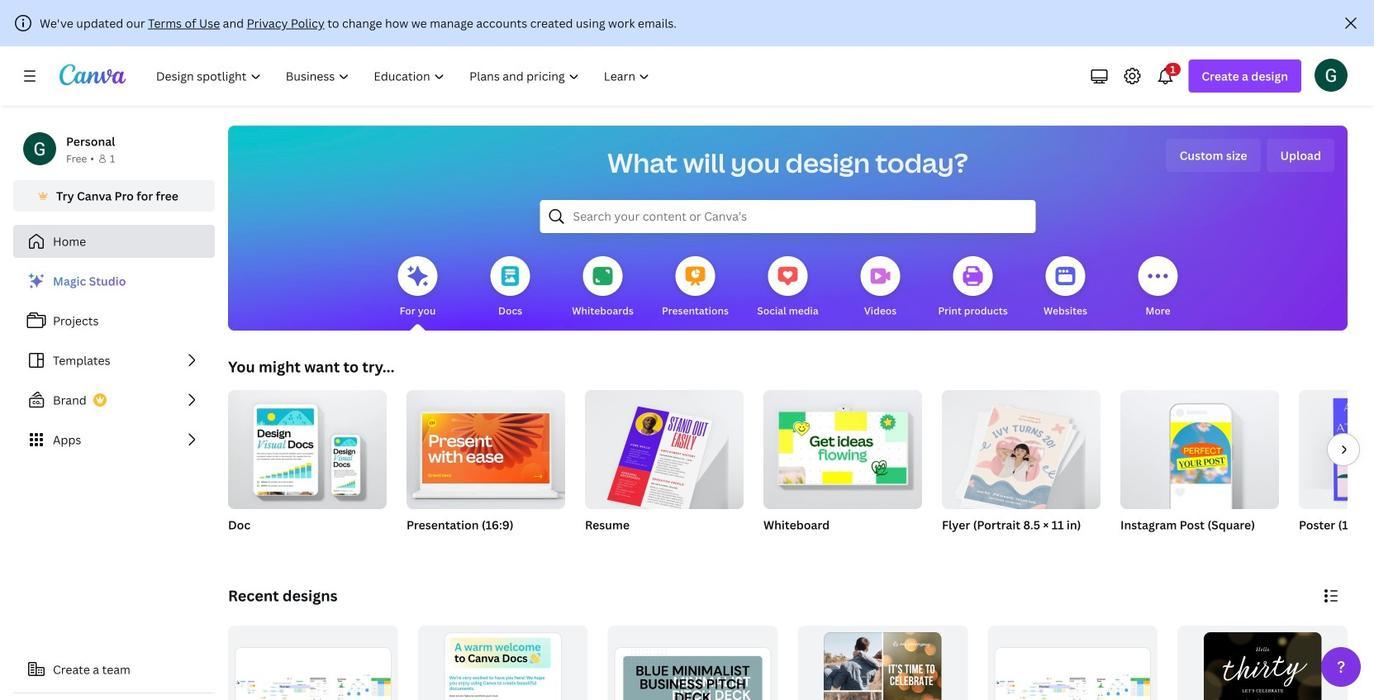 Task type: locate. For each thing, give the bounding box(es) containing it.
None search field
[[540, 200, 1036, 233]]

Search search field
[[573, 201, 1003, 232]]

greg robinson image
[[1315, 58, 1348, 92]]

group
[[228, 384, 387, 554], [228, 384, 387, 509], [407, 384, 565, 554], [407, 384, 565, 509], [585, 384, 744, 554], [585, 384, 744, 516], [764, 384, 923, 554], [764, 384, 923, 509], [942, 390, 1101, 554], [942, 390, 1101, 515], [1121, 390, 1280, 554], [1300, 390, 1375, 554], [228, 626, 398, 700], [418, 626, 588, 700], [608, 626, 778, 700], [798, 626, 968, 700]]

list
[[13, 265, 215, 456]]



Task type: describe. For each thing, give the bounding box(es) containing it.
top level navigation element
[[145, 60, 664, 93]]



Task type: vqa. For each thing, say whether or not it's contained in the screenshot.
third to from the left
no



